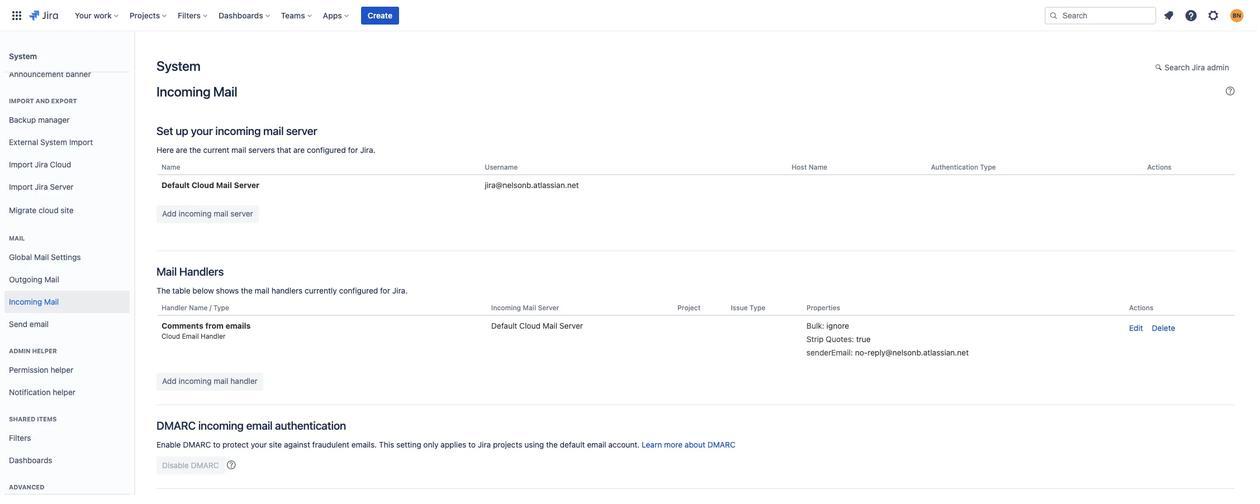 Task type: locate. For each thing, give the bounding box(es) containing it.
2 horizontal spatial incoming
[[491, 304, 521, 313]]

to right 'applies'
[[469, 441, 476, 450]]

type right issue
[[750, 304, 766, 313]]

helper
[[32, 348, 57, 355], [51, 365, 73, 375], [53, 388, 75, 397]]

enable
[[157, 441, 181, 450]]

incoming mail up up
[[157, 84, 237, 100]]

server
[[286, 125, 317, 138], [231, 209, 253, 219]]

get online help about creating issues and comments from email image
[[1226, 87, 1235, 96]]

email
[[182, 333, 199, 341]]

default down incoming mail server
[[491, 322, 517, 331]]

2 horizontal spatial type
[[980, 163, 996, 172]]

jira. for mail handlers
[[392, 286, 408, 296]]

helper for admin helper
[[32, 348, 57, 355]]

to left the protect
[[213, 441, 220, 450]]

helper up "permission helper" on the bottom left of the page
[[32, 348, 57, 355]]

1 horizontal spatial server
[[286, 125, 317, 138]]

external
[[9, 137, 38, 147]]

dashboards inside dashboards link
[[9, 456, 52, 466]]

incoming inside add incoming mail server link
[[179, 209, 212, 219]]

outgoing mail
[[9, 275, 59, 284]]

1 vertical spatial server
[[231, 209, 253, 219]]

outgoing
[[9, 275, 42, 284]]

1 vertical spatial add
[[162, 377, 177, 387]]

filters inside 'link'
[[9, 434, 31, 443]]

here
[[157, 145, 174, 155]]

1 vertical spatial default cloud mail server
[[491, 322, 583, 331]]

the left current
[[189, 145, 201, 155]]

dashboards right filters popup button
[[219, 10, 263, 20]]

import jira server
[[9, 182, 74, 192]]

jira image
[[29, 9, 58, 22], [29, 9, 58, 22]]

incoming inside add incoming mail handler link
[[179, 377, 212, 387]]

backup
[[9, 115, 36, 124]]

0 horizontal spatial site
[[61, 206, 74, 215]]

1 horizontal spatial system
[[40, 137, 67, 147]]

teams button
[[278, 6, 316, 24]]

0 vertical spatial default
[[162, 181, 190, 190]]

1 vertical spatial jira.
[[392, 286, 408, 296]]

senderemail:
[[807, 348, 853, 358]]

0 vertical spatial server
[[286, 125, 317, 138]]

2 vertical spatial helper
[[53, 388, 75, 397]]

project
[[678, 304, 701, 313]]

disable dmarc
[[162, 461, 219, 471]]

dmarc left dmarc cannot be disabled on free plans. if you wish to disable dmarc, upgrade your plan. image at the bottom left of the page
[[191, 461, 219, 471]]

site inside import and export group
[[61, 206, 74, 215]]

2 horizontal spatial name
[[809, 163, 828, 172]]

the
[[157, 286, 170, 296]]

0 horizontal spatial type
[[213, 304, 229, 313]]

applies
[[441, 441, 466, 450]]

1 vertical spatial configured
[[339, 286, 378, 296]]

2 horizontal spatial system
[[157, 58, 200, 74]]

manager
[[38, 115, 70, 124]]

1 horizontal spatial the
[[241, 286, 253, 296]]

are right here
[[176, 145, 187, 155]]

1 vertical spatial handler
[[201, 333, 226, 341]]

1 horizontal spatial handler
[[201, 333, 226, 341]]

your profile and settings image
[[1231, 9, 1244, 22]]

jira down the import jira cloud
[[35, 182, 48, 192]]

type right /
[[213, 304, 229, 313]]

delete
[[1152, 324, 1176, 333]]

0 horizontal spatial are
[[176, 145, 187, 155]]

incoming mail down 'outgoing mail'
[[9, 297, 59, 307]]

permission helper
[[9, 365, 73, 375]]

1 horizontal spatial dashboards
[[219, 10, 263, 20]]

host
[[792, 163, 807, 172]]

true
[[856, 335, 871, 345]]

helper down permission helper link
[[53, 388, 75, 397]]

default cloud mail server down incoming mail server
[[491, 322, 583, 331]]

system up 'announcement'
[[9, 51, 37, 61]]

filters for filters 'link'
[[9, 434, 31, 443]]

helper for permission helper
[[51, 365, 73, 375]]

handler name / type
[[162, 304, 229, 313]]

0 vertical spatial email
[[30, 320, 49, 329]]

type for mail handlers
[[750, 304, 766, 313]]

dashboards inside dashboards popup button
[[219, 10, 263, 20]]

1 vertical spatial incoming mail
[[9, 297, 59, 307]]

0 horizontal spatial to
[[213, 441, 220, 450]]

email up the protect
[[246, 420, 273, 433]]

shared items group
[[4, 404, 130, 476]]

handler down table
[[162, 304, 187, 313]]

2 add from the top
[[162, 377, 177, 387]]

0 vertical spatial your
[[191, 125, 213, 138]]

1 horizontal spatial type
[[750, 304, 766, 313]]

learn
[[642, 441, 662, 450]]

the
[[189, 145, 201, 155], [241, 286, 253, 296], [546, 441, 558, 450]]

configured right that
[[307, 145, 346, 155]]

dashboards up advanced
[[9, 456, 52, 466]]

mail handlers
[[157, 266, 224, 279]]

admin helper
[[9, 348, 57, 355]]

permission
[[9, 365, 48, 375]]

jira left projects
[[478, 441, 491, 450]]

1 vertical spatial dashboards
[[9, 456, 52, 466]]

apps
[[323, 10, 342, 20]]

jira@nelsonb.atlassian.net
[[485, 181, 579, 190]]

migrate
[[9, 206, 36, 215]]

the table below shows the mail handlers currently configured for jira.
[[157, 286, 408, 296]]

2 to from the left
[[469, 441, 476, 450]]

incoming
[[215, 125, 261, 138], [179, 209, 212, 219], [179, 377, 212, 387], [198, 420, 244, 433]]

1 vertical spatial filters
[[9, 434, 31, 443]]

default cloud mail server up the add incoming mail server
[[162, 181, 259, 190]]

export
[[51, 97, 77, 105]]

filters right the projects dropdown button
[[178, 10, 201, 20]]

import up "migrate"
[[9, 182, 33, 192]]

are right that
[[293, 145, 305, 155]]

settings image
[[1207, 9, 1221, 22]]

add for set
[[162, 209, 177, 219]]

helper up notification helper link
[[51, 365, 73, 375]]

server
[[234, 181, 259, 190], [50, 182, 74, 192], [538, 304, 559, 313], [560, 322, 583, 331]]

1 vertical spatial helper
[[51, 365, 73, 375]]

0 horizontal spatial handler
[[162, 304, 187, 313]]

cloud down comments on the left
[[162, 333, 180, 341]]

cloud down external system import link
[[50, 160, 71, 169]]

cloud
[[50, 160, 71, 169], [192, 181, 214, 190], [519, 322, 541, 331], [162, 333, 180, 341]]

servers
[[248, 145, 275, 155]]

1 vertical spatial the
[[241, 286, 253, 296]]

the right using
[[546, 441, 558, 450]]

actions
[[1148, 163, 1172, 172], [1130, 304, 1154, 313]]

0 vertical spatial filters
[[178, 10, 201, 20]]

type for set up your incoming mail server
[[980, 163, 996, 172]]

your right up
[[191, 125, 213, 138]]

1 horizontal spatial jira.
[[392, 286, 408, 296]]

mail group
[[4, 223, 130, 339]]

help image
[[1185, 9, 1198, 22]]

add
[[162, 209, 177, 219], [162, 377, 177, 387]]

only
[[423, 441, 439, 450]]

jira.
[[360, 145, 376, 155], [392, 286, 408, 296]]

banner
[[0, 0, 1257, 31]]

jira left admin
[[1192, 63, 1205, 72]]

edit link
[[1130, 324, 1143, 333]]

1 add from the top
[[162, 209, 177, 219]]

default down here
[[162, 181, 190, 190]]

0 vertical spatial the
[[189, 145, 201, 155]]

0 vertical spatial default cloud mail server
[[162, 181, 259, 190]]

2 vertical spatial email
[[587, 441, 606, 450]]

global mail settings link
[[4, 247, 130, 269]]

properties
[[807, 304, 840, 313]]

handler
[[162, 304, 187, 313], [201, 333, 226, 341]]

small image
[[1155, 63, 1164, 72]]

1 horizontal spatial for
[[380, 286, 390, 296]]

name left /
[[189, 304, 208, 313]]

0 vertical spatial site
[[61, 206, 74, 215]]

for for set up your incoming mail server
[[348, 145, 358, 155]]

dashboards link
[[4, 450, 130, 472]]

import and export group
[[4, 86, 130, 226]]

0 vertical spatial configured
[[307, 145, 346, 155]]

import down external
[[9, 160, 33, 169]]

admin
[[9, 348, 30, 355]]

system down manager
[[40, 137, 67, 147]]

email
[[30, 320, 49, 329], [246, 420, 273, 433], [587, 441, 606, 450]]

projects
[[493, 441, 522, 450]]

shared items
[[9, 416, 57, 423]]

configured
[[307, 145, 346, 155], [339, 286, 378, 296]]

site left against
[[269, 441, 282, 450]]

1 horizontal spatial default
[[491, 322, 517, 331]]

type right authentication
[[980, 163, 996, 172]]

dmarc
[[157, 420, 196, 433], [183, 441, 211, 450], [708, 441, 736, 450], [191, 461, 219, 471]]

up
[[176, 125, 188, 138]]

1 vertical spatial site
[[269, 441, 282, 450]]

0 horizontal spatial jira.
[[360, 145, 376, 155]]

configured for mail handlers
[[339, 286, 378, 296]]

email right "send"
[[30, 320, 49, 329]]

2 vertical spatial the
[[546, 441, 558, 450]]

configured for set up your incoming mail server
[[307, 145, 346, 155]]

email right default
[[587, 441, 606, 450]]

handler down from
[[201, 333, 226, 341]]

1 vertical spatial your
[[251, 441, 267, 450]]

1 horizontal spatial are
[[293, 145, 305, 155]]

0 vertical spatial jira.
[[360, 145, 376, 155]]

system right sidebar navigation icon
[[157, 58, 200, 74]]

1 horizontal spatial name
[[189, 304, 208, 313]]

0 vertical spatial dashboards
[[219, 10, 263, 20]]

cloud up the add incoming mail server
[[192, 181, 214, 190]]

0 vertical spatial helper
[[32, 348, 57, 355]]

notifications image
[[1162, 9, 1176, 22]]

announcement banner
[[9, 69, 91, 79]]

0 vertical spatial for
[[348, 145, 358, 155]]

name down here
[[162, 163, 180, 172]]

0 horizontal spatial dashboards
[[9, 456, 52, 466]]

mail
[[263, 125, 284, 138], [232, 145, 246, 155], [214, 209, 228, 219], [255, 286, 269, 296], [214, 377, 228, 387]]

1 horizontal spatial filters
[[178, 10, 201, 20]]

0 horizontal spatial incoming
[[9, 297, 42, 307]]

1 horizontal spatial incoming
[[157, 84, 211, 100]]

1 horizontal spatial email
[[246, 420, 273, 433]]

1 to from the left
[[213, 441, 220, 450]]

filters down shared
[[9, 434, 31, 443]]

1 horizontal spatial to
[[469, 441, 476, 450]]

Search field
[[1045, 6, 1157, 24]]

appswitcher icon image
[[10, 9, 23, 22]]

ignore
[[827, 322, 849, 331]]

dmarc incoming email authentication
[[157, 420, 346, 433]]

notification helper
[[9, 388, 75, 397]]

0 horizontal spatial email
[[30, 320, 49, 329]]

import up "backup" on the top left
[[9, 97, 34, 105]]

0 horizontal spatial for
[[348, 145, 358, 155]]

0 horizontal spatial the
[[189, 145, 201, 155]]

incoming mail server
[[491, 304, 559, 313]]

site right cloud
[[61, 206, 74, 215]]

authentication type
[[931, 163, 996, 172]]

1 vertical spatial for
[[380, 286, 390, 296]]

dashboards button
[[215, 6, 274, 24]]

authentication
[[931, 163, 979, 172]]

the right shows
[[241, 286, 253, 296]]

filters button
[[175, 6, 212, 24]]

configured right currently
[[339, 286, 378, 296]]

0 horizontal spatial server
[[231, 209, 253, 219]]

name right host
[[809, 163, 828, 172]]

jira up import jira server
[[35, 160, 48, 169]]

shows
[[216, 286, 239, 296]]

1 horizontal spatial incoming mail
[[157, 84, 237, 100]]

0 vertical spatial add
[[162, 209, 177, 219]]

0 horizontal spatial filters
[[9, 434, 31, 443]]

incoming inside mail group
[[9, 297, 42, 307]]

your
[[191, 125, 213, 138], [251, 441, 267, 450]]

cloud down incoming mail server
[[519, 322, 541, 331]]

notification helper link
[[4, 382, 130, 404]]

incoming for dmarc incoming email authentication
[[198, 420, 244, 433]]

no-
[[855, 348, 868, 358]]

enable dmarc to protect your site against fraudulent emails. this setting only applies to jira projects using the default email account. learn more about dmarc
[[157, 441, 736, 450]]

create button
[[361, 6, 399, 24]]

to
[[213, 441, 220, 450], [469, 441, 476, 450]]

1 vertical spatial actions
[[1130, 304, 1154, 313]]

cloud inside comments from emails cloud email handler
[[162, 333, 180, 341]]

mail
[[213, 84, 237, 100], [216, 181, 232, 190], [9, 235, 25, 242], [34, 252, 49, 262], [157, 266, 177, 279], [44, 275, 59, 284], [44, 297, 59, 307], [523, 304, 536, 313], [543, 322, 558, 331]]

2 horizontal spatial email
[[587, 441, 606, 450]]

your down dmarc incoming email authentication
[[251, 441, 267, 450]]

filters inside popup button
[[178, 10, 201, 20]]

1 horizontal spatial site
[[269, 441, 282, 450]]

0 horizontal spatial incoming mail
[[9, 297, 59, 307]]

dmarc inside button
[[191, 461, 219, 471]]

filters
[[178, 10, 201, 20], [9, 434, 31, 443]]

import jira cloud
[[9, 160, 71, 169]]



Task type: vqa. For each thing, say whether or not it's contained in the screenshot.
Quotes:
yes



Task type: describe. For each thing, give the bounding box(es) containing it.
add incoming mail server link
[[157, 206, 259, 224]]

comments
[[162, 322, 203, 331]]

global mail settings
[[9, 252, 81, 262]]

emails
[[226, 322, 251, 331]]

system inside import and export group
[[40, 137, 67, 147]]

table
[[172, 286, 190, 296]]

search jira admin link
[[1150, 59, 1235, 77]]

import for import jira server
[[9, 182, 33, 192]]

migrate cloud site link
[[4, 198, 130, 223]]

dashboards for dashboards popup button
[[219, 10, 263, 20]]

and
[[36, 97, 50, 105]]

outgoing mail link
[[4, 269, 130, 291]]

send
[[9, 320, 27, 329]]

comments from emails cloud email handler
[[162, 322, 251, 341]]

username
[[485, 163, 518, 172]]

about
[[685, 441, 706, 450]]

jira for server
[[35, 182, 48, 192]]

migrate cloud site
[[9, 206, 74, 215]]

this
[[379, 441, 394, 450]]

dmarc cannot be disabled on free plans. if you wish to disable dmarc, upgrade your plan. image
[[227, 461, 236, 470]]

cloud inside import and export group
[[50, 160, 71, 169]]

external system import
[[9, 137, 93, 147]]

projects button
[[126, 6, 171, 24]]

below
[[193, 286, 214, 296]]

banner
[[66, 69, 91, 79]]

edit
[[1130, 324, 1143, 333]]

search
[[1165, 63, 1190, 72]]

fraudulent
[[312, 441, 349, 450]]

external system import link
[[4, 131, 130, 154]]

account.
[[608, 441, 640, 450]]

dmarc up disable dmarc
[[183, 441, 211, 450]]

jira. for set up your incoming mail server
[[360, 145, 376, 155]]

incoming for add incoming mail handler
[[179, 377, 212, 387]]

search jira admin
[[1165, 63, 1229, 72]]

set up your incoming mail server
[[157, 125, 317, 138]]

0 horizontal spatial default
[[162, 181, 190, 190]]

2 horizontal spatial the
[[546, 441, 558, 450]]

global
[[9, 252, 32, 262]]

add incoming mail handler
[[162, 377, 258, 387]]

backup manager
[[9, 115, 70, 124]]

advanced
[[9, 484, 44, 491]]

0 horizontal spatial default cloud mail server
[[162, 181, 259, 190]]

default
[[560, 441, 585, 450]]

handler inside comments from emails cloud email handler
[[201, 333, 226, 341]]

work
[[94, 10, 112, 20]]

admin
[[1207, 63, 1229, 72]]

your work
[[75, 10, 112, 20]]

0 vertical spatial incoming mail
[[157, 84, 237, 100]]

against
[[284, 441, 310, 450]]

filters for filters popup button
[[178, 10, 201, 20]]

dmarc right about
[[708, 441, 736, 450]]

dashboards for dashboards link
[[9, 456, 52, 466]]

import down backup manager link
[[69, 137, 93, 147]]

permission helper link
[[4, 360, 130, 382]]

items
[[37, 416, 57, 423]]

bulk:
[[807, 322, 825, 331]]

helper for notification helper
[[53, 388, 75, 397]]

1 horizontal spatial default cloud mail server
[[491, 322, 583, 331]]

authentication
[[275, 420, 346, 433]]

delete link
[[1152, 324, 1176, 333]]

dmarc up enable
[[157, 420, 196, 433]]

notification
[[9, 388, 51, 397]]

using
[[525, 441, 544, 450]]

incoming mail inside mail group
[[9, 297, 59, 307]]

jira for cloud
[[35, 160, 48, 169]]

server inside import and export group
[[50, 182, 74, 192]]

learn more about dmarc link
[[642, 441, 736, 450]]

create
[[368, 10, 392, 20]]

more
[[664, 441, 683, 450]]

here are the current mail servers that are configured for jira.
[[157, 145, 376, 155]]

settings
[[51, 252, 81, 262]]

sidebar navigation image
[[122, 45, 146, 67]]

import jira server link
[[4, 176, 130, 198]]

import for import jira cloud
[[9, 160, 33, 169]]

add incoming mail handler link
[[157, 374, 263, 392]]

add for mail
[[162, 377, 177, 387]]

0 horizontal spatial name
[[162, 163, 180, 172]]

disable
[[162, 461, 189, 471]]

0 horizontal spatial your
[[191, 125, 213, 138]]

import for import and export
[[9, 97, 34, 105]]

currently
[[305, 286, 337, 296]]

from
[[205, 322, 224, 331]]

admin helper group
[[4, 336, 130, 408]]

0 horizontal spatial system
[[9, 51, 37, 61]]

current
[[203, 145, 229, 155]]

setting
[[396, 441, 421, 450]]

set
[[157, 125, 173, 138]]

1 vertical spatial email
[[246, 420, 273, 433]]

announcement
[[9, 69, 64, 79]]

search image
[[1049, 11, 1058, 20]]

name for handler name / type
[[189, 304, 208, 313]]

1 are from the left
[[176, 145, 187, 155]]

filters link
[[4, 428, 130, 450]]

email inside the send email link
[[30, 320, 49, 329]]

/
[[209, 304, 212, 313]]

1 vertical spatial default
[[491, 322, 517, 331]]

2 are from the left
[[293, 145, 305, 155]]

bulk: ignore strip quotes: true senderemail: no-reply@nelsonb.atlassian.net
[[807, 322, 969, 358]]

primary element
[[7, 0, 1045, 31]]

1 horizontal spatial your
[[251, 441, 267, 450]]

protect
[[223, 441, 249, 450]]

shared
[[9, 416, 35, 423]]

name for host name
[[809, 163, 828, 172]]

emails.
[[352, 441, 377, 450]]

backup manager link
[[4, 109, 130, 131]]

for for mail handlers
[[380, 286, 390, 296]]

apps button
[[320, 6, 353, 24]]

banner containing your work
[[0, 0, 1257, 31]]

jira for admin
[[1192, 63, 1205, 72]]

handler
[[231, 377, 258, 387]]

0 vertical spatial actions
[[1148, 163, 1172, 172]]

incoming for add incoming mail server
[[179, 209, 212, 219]]

teams
[[281, 10, 305, 20]]

import jira cloud link
[[4, 154, 130, 176]]

0 vertical spatial handler
[[162, 304, 187, 313]]

import and export
[[9, 97, 77, 105]]



